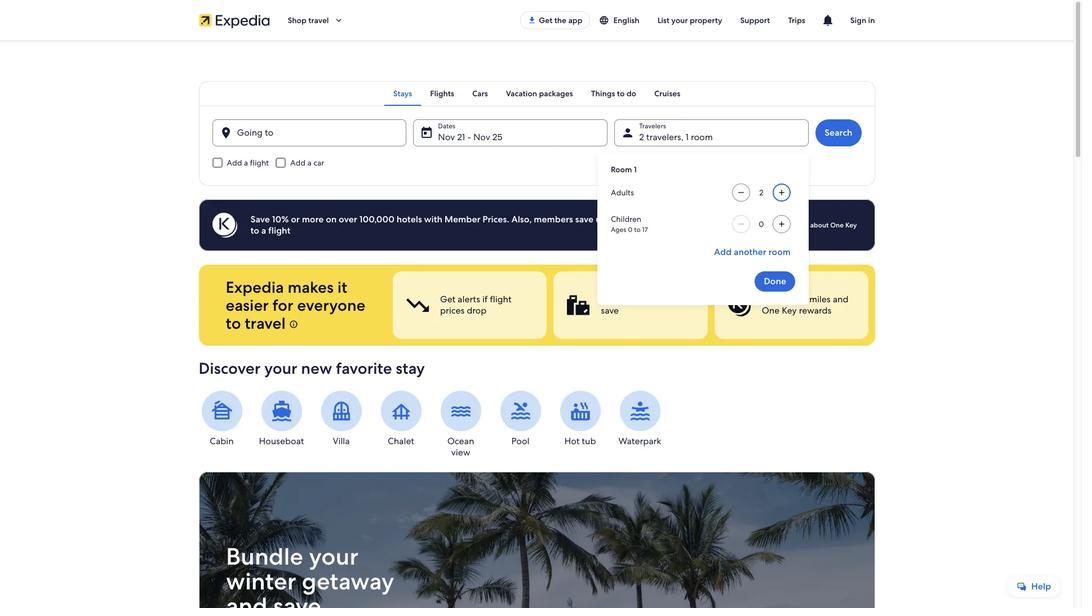 Task type: locate. For each thing, give the bounding box(es) containing it.
2 horizontal spatial add
[[714, 246, 732, 258]]

prices.
[[483, 214, 510, 226]]

hotel inside "save 10% or more on over 100,000 hotels with member prices. also, members save up to 30% when you add a hotel to a flight"
[[709, 214, 730, 226]]

shop travel
[[288, 15, 329, 25]]

support link
[[732, 10, 779, 30]]

list your property
[[658, 15, 723, 25]]

tab list
[[199, 81, 875, 106]]

0 vertical spatial your
[[672, 15, 688, 25]]

everyone
[[297, 295, 366, 316]]

to inside bundle flight + hotel to save
[[687, 294, 696, 306]]

get the app link
[[521, 11, 590, 29]]

ocean view button
[[438, 391, 484, 459]]

children ages 0 to 17
[[611, 214, 648, 235]]

makes
[[288, 277, 334, 298]]

key right 'earn'
[[782, 305, 797, 317]]

100,000
[[360, 214, 395, 226]]

hotel inside bundle flight + hotel to save
[[664, 294, 685, 306]]

0 vertical spatial one
[[831, 221, 844, 230]]

vacation packages link
[[497, 81, 582, 106]]

tab list inside bundle your winter getaway and save main content
[[199, 81, 875, 106]]

0 horizontal spatial and
[[226, 592, 267, 609]]

save inside bundle flight + hotel to save
[[601, 305, 619, 317]]

one right about
[[831, 221, 844, 230]]

bundle inside bundle your winter getaway and save
[[226, 542, 303, 573]]

hotel right +
[[664, 294, 685, 306]]

2 horizontal spatial save
[[601, 305, 619, 317]]

waterpark
[[619, 436, 662, 448]]

nov right -
[[474, 131, 490, 143]]

add
[[227, 158, 242, 168], [290, 158, 306, 168], [714, 246, 732, 258]]

2 vertical spatial save
[[273, 592, 321, 609]]

trips link
[[779, 10, 815, 30]]

1 horizontal spatial travel
[[309, 15, 329, 25]]

one inside the earn airline miles and one key rewards
[[762, 305, 780, 317]]

flight
[[250, 158, 269, 168], [268, 225, 291, 237], [490, 294, 511, 306], [632, 294, 654, 306]]

expedia logo image
[[199, 12, 270, 28]]

save inside bundle your winter getaway and save
[[273, 592, 321, 609]]

1 vertical spatial travel
[[245, 313, 286, 334]]

easier
[[226, 295, 269, 316]]

1
[[686, 131, 689, 143], [634, 165, 637, 175]]

0 horizontal spatial hotel
[[664, 294, 685, 306]]

1 out of 3 element
[[393, 272, 547, 339]]

1 horizontal spatial room
[[769, 246, 791, 258]]

0 horizontal spatial room
[[691, 131, 713, 143]]

nov 21 - nov 25
[[438, 131, 503, 143]]

to left 10%
[[251, 225, 259, 237]]

0 horizontal spatial one
[[762, 305, 780, 317]]

favorite
[[336, 359, 392, 379]]

hotel left decrease the number of children in room 1 icon
[[709, 214, 730, 226]]

1 vertical spatial bundle
[[226, 542, 303, 573]]

done button
[[755, 272, 796, 292]]

0 horizontal spatial your
[[264, 359, 297, 379]]

0 vertical spatial and
[[833, 294, 849, 306]]

bundle inside bundle flight + hotel to save
[[601, 294, 630, 306]]

flight left +
[[632, 294, 654, 306]]

get alerts if flight prices drop
[[440, 294, 511, 317]]

1 horizontal spatial hotel
[[709, 214, 730, 226]]

save for bundle your winter getaway and save
[[273, 592, 321, 609]]

nov left 21 at the left top of the page
[[438, 131, 455, 143]]

0 vertical spatial save
[[575, 214, 594, 226]]

pool button
[[498, 391, 544, 448]]

your inside bundle your winter getaway and save
[[309, 542, 358, 573]]

villa button
[[318, 391, 365, 448]]

waterpark button
[[617, 391, 663, 448]]

1 horizontal spatial and
[[833, 294, 849, 306]]

0 horizontal spatial get
[[440, 294, 455, 306]]

2 vertical spatial your
[[309, 542, 358, 573]]

1 horizontal spatial 1
[[686, 131, 689, 143]]

your for bundle
[[309, 542, 358, 573]]

1 vertical spatial and
[[226, 592, 267, 609]]

property
[[690, 15, 723, 25]]

get right download the app button icon
[[539, 15, 553, 25]]

0 horizontal spatial add
[[227, 158, 242, 168]]

search
[[825, 127, 853, 139]]

trailing image
[[334, 15, 344, 25]]

sign in button
[[842, 7, 884, 34]]

2 nov from the left
[[474, 131, 490, 143]]

one left airline
[[762, 305, 780, 317]]

travel sale activities deals image
[[199, 472, 875, 609]]

1 horizontal spatial save
[[575, 214, 594, 226]]

to right the 0
[[634, 226, 641, 235]]

hot tub button
[[557, 391, 604, 448]]

done
[[764, 276, 787, 288]]

0 vertical spatial room
[[691, 131, 713, 143]]

about
[[811, 221, 829, 230]]

rewards
[[799, 305, 832, 317]]

get for get the app
[[539, 15, 553, 25]]

0 vertical spatial travel
[[309, 15, 329, 25]]

to right +
[[687, 294, 696, 306]]

0 vertical spatial get
[[539, 15, 553, 25]]

1 horizontal spatial bundle
[[601, 294, 630, 306]]

tab list containing stays
[[199, 81, 875, 106]]

1 vertical spatial room
[[769, 246, 791, 258]]

1 vertical spatial 1
[[634, 165, 637, 175]]

1 horizontal spatial key
[[846, 221, 857, 230]]

room inside button
[[769, 246, 791, 258]]

0 horizontal spatial save
[[273, 592, 321, 609]]

get the app
[[539, 15, 583, 25]]

save
[[575, 214, 594, 226], [601, 305, 619, 317], [273, 592, 321, 609]]

0 vertical spatial hotel
[[709, 214, 730, 226]]

chalet
[[388, 436, 414, 448]]

tub
[[582, 436, 596, 448]]

room down the increase the number of children in room 1 icon
[[769, 246, 791, 258]]

stays
[[393, 89, 412, 99]]

2 out of 3 element
[[554, 272, 708, 339]]

travel left xsmall icon
[[245, 313, 286, 334]]

children
[[611, 214, 642, 224]]

get inside get the app link
[[539, 15, 553, 25]]

30%
[[620, 214, 639, 226]]

learn about one key
[[792, 221, 857, 230]]

cars
[[473, 89, 488, 99]]

ocean
[[447, 436, 474, 448]]

for
[[273, 295, 293, 316]]

decrease the number of children in room 1 image
[[735, 220, 748, 229]]

flight right the "if"
[[490, 294, 511, 306]]

bundle
[[601, 294, 630, 306], [226, 542, 303, 573]]

1 vertical spatial your
[[264, 359, 297, 379]]

add for add a car
[[290, 158, 306, 168]]

flight left or
[[268, 225, 291, 237]]

get
[[539, 15, 553, 25], [440, 294, 455, 306]]

learn
[[792, 221, 809, 230]]

0 horizontal spatial travel
[[245, 313, 286, 334]]

2 travelers, 1 room button
[[615, 120, 809, 147]]

1 right travelers,
[[686, 131, 689, 143]]

earn
[[762, 294, 780, 306]]

download the app button image
[[528, 16, 537, 25]]

get left alerts
[[440, 294, 455, 306]]

1 vertical spatial one
[[762, 305, 780, 317]]

to left do
[[617, 89, 625, 99]]

chalet button
[[378, 391, 424, 448]]

1 vertical spatial get
[[440, 294, 455, 306]]

0 horizontal spatial nov
[[438, 131, 455, 143]]

1 horizontal spatial get
[[539, 15, 553, 25]]

things to do
[[591, 89, 637, 99]]

0 horizontal spatial key
[[782, 305, 797, 317]]

add for add another room
[[714, 246, 732, 258]]

in
[[869, 15, 875, 25]]

room right travelers,
[[691, 131, 713, 143]]

xsmall image
[[290, 320, 299, 329]]

flights link
[[421, 81, 464, 106]]

0 vertical spatial 1
[[686, 131, 689, 143]]

1 horizontal spatial your
[[309, 542, 358, 573]]

the
[[555, 15, 567, 25]]

cruises
[[655, 89, 681, 99]]

ocean view
[[447, 436, 474, 459]]

hotel
[[709, 214, 730, 226], [664, 294, 685, 306]]

1 right room
[[634, 165, 637, 175]]

0 horizontal spatial bundle
[[226, 542, 303, 573]]

flight inside "save 10% or more on over 100,000 hotels with member prices. also, members save up to 30% when you add a hotel to a flight"
[[268, 225, 291, 237]]

vacation
[[506, 89, 537, 99]]

1 horizontal spatial add
[[290, 158, 306, 168]]

cabin button
[[199, 391, 245, 448]]

get inside get alerts if flight prices drop
[[440, 294, 455, 306]]

key right about
[[846, 221, 857, 230]]

members
[[534, 214, 573, 226]]

your for list
[[672, 15, 688, 25]]

shop
[[288, 15, 307, 25]]

1 vertical spatial key
[[782, 305, 797, 317]]

add inside button
[[714, 246, 732, 258]]

bundle flight + hotel to save
[[601, 294, 696, 317]]

key
[[846, 221, 857, 230], [782, 305, 797, 317]]

flight inside bundle flight + hotel to save
[[632, 294, 654, 306]]

if
[[482, 294, 488, 306]]

ages
[[611, 226, 627, 235]]

0 vertical spatial bundle
[[601, 294, 630, 306]]

1 vertical spatial save
[[601, 305, 619, 317]]

and
[[833, 294, 849, 306], [226, 592, 267, 609]]

travel left trailing image
[[309, 15, 329, 25]]

room 1
[[611, 165, 637, 175]]

miles
[[809, 294, 831, 306]]

1 vertical spatial hotel
[[664, 294, 685, 306]]

1 horizontal spatial nov
[[474, 131, 490, 143]]

2 horizontal spatial your
[[672, 15, 688, 25]]

shop travel button
[[279, 7, 353, 34]]

and inside bundle your winter getaway and save
[[226, 592, 267, 609]]

to down expedia on the top left of page
[[226, 313, 241, 334]]

add another room
[[714, 246, 791, 258]]



Task type: describe. For each thing, give the bounding box(es) containing it.
expedia makes it easier for everyone to travel
[[226, 277, 366, 334]]

17
[[642, 226, 648, 235]]

over
[[339, 214, 357, 226]]

hot
[[565, 436, 580, 448]]

do
[[627, 89, 637, 99]]

0 horizontal spatial 1
[[634, 165, 637, 175]]

25
[[493, 131, 503, 143]]

increase the number of children in room 1 image
[[775, 220, 789, 229]]

nov 21 - nov 25 button
[[413, 120, 608, 147]]

0
[[628, 226, 633, 235]]

sign
[[851, 15, 867, 25]]

to inside children ages 0 to 17
[[634, 226, 641, 235]]

1 horizontal spatial one
[[831, 221, 844, 230]]

list your property link
[[649, 10, 732, 30]]

key inside the earn airline miles and one key rewards
[[782, 305, 797, 317]]

flight inside get alerts if flight prices drop
[[490, 294, 511, 306]]

and inside the earn airline miles and one key rewards
[[833, 294, 849, 306]]

with
[[424, 214, 443, 226]]

add a flight
[[227, 158, 269, 168]]

villa
[[333, 436, 350, 448]]

vacation packages
[[506, 89, 573, 99]]

english button
[[590, 10, 649, 30]]

cruises link
[[646, 81, 690, 106]]

member
[[445, 214, 481, 226]]

to inside tab list
[[617, 89, 625, 99]]

increase the number of adults in room 1 image
[[775, 188, 789, 197]]

when
[[641, 214, 664, 226]]

discover your new favorite stay
[[199, 359, 425, 379]]

things
[[591, 89, 615, 99]]

support
[[741, 15, 770, 25]]

save for bundle flight + hotel to save
[[601, 305, 619, 317]]

it
[[338, 277, 348, 298]]

stays link
[[384, 81, 421, 106]]

sign in
[[851, 15, 875, 25]]

another
[[734, 246, 767, 258]]

houseboat button
[[259, 391, 305, 448]]

drop
[[467, 305, 486, 317]]

prices
[[440, 305, 464, 317]]

10%
[[272, 214, 289, 226]]

hotels
[[397, 214, 422, 226]]

bundle for bundle flight + hotel to save
[[601, 294, 630, 306]]

packages
[[539, 89, 573, 99]]

bundle your winter getaway and save
[[226, 542, 394, 609]]

1 nov from the left
[[438, 131, 455, 143]]

expedia
[[226, 277, 284, 298]]

app
[[569, 15, 583, 25]]

stay
[[396, 359, 425, 379]]

add for add a flight
[[227, 158, 242, 168]]

cabin
[[210, 436, 234, 448]]

-
[[468, 131, 471, 143]]

your for discover
[[264, 359, 297, 379]]

also,
[[512, 214, 532, 226]]

0 vertical spatial key
[[846, 221, 857, 230]]

alerts
[[458, 294, 480, 306]]

english
[[614, 15, 640, 25]]

3 out of 3 element
[[714, 272, 869, 339]]

add a car
[[290, 158, 324, 168]]

search button
[[816, 120, 862, 147]]

things to do link
[[582, 81, 646, 106]]

21
[[457, 131, 465, 143]]

2
[[639, 131, 644, 143]]

bundle your winter getaway and save main content
[[0, 41, 1074, 609]]

view
[[451, 447, 470, 459]]

small image
[[599, 15, 609, 25]]

save 10% or more on over 100,000 hotels with member prices. also, members save up to 30% when you add a hotel to a flight
[[251, 214, 730, 237]]

flight left add a car
[[250, 158, 269, 168]]

bundle for bundle your winter getaway and save
[[226, 542, 303, 573]]

airline
[[782, 294, 807, 306]]

travel inside expedia makes it easier for everyone to travel
[[245, 313, 286, 334]]

discover
[[199, 359, 261, 379]]

to right up
[[609, 214, 618, 226]]

room inside dropdown button
[[691, 131, 713, 143]]

earn airline miles and one key rewards
[[762, 294, 849, 317]]

communication center icon image
[[821, 14, 835, 27]]

winter
[[226, 567, 296, 598]]

houseboat
[[259, 436, 304, 448]]

travelers,
[[647, 131, 684, 143]]

+
[[656, 294, 661, 306]]

2 travelers, 1 room
[[639, 131, 713, 143]]

more
[[302, 214, 324, 226]]

flights
[[430, 89, 454, 99]]

get for get alerts if flight prices drop
[[440, 294, 455, 306]]

decrease the number of adults in room 1 image
[[735, 188, 748, 197]]

save
[[251, 214, 270, 226]]

or
[[291, 214, 300, 226]]

cars link
[[464, 81, 497, 106]]

hot tub
[[565, 436, 596, 448]]

save inside "save 10% or more on over 100,000 hotels with member prices. also, members save up to 30% when you add a hotel to a flight"
[[575, 214, 594, 226]]

to inside expedia makes it easier for everyone to travel
[[226, 313, 241, 334]]

room
[[611, 165, 632, 175]]

up
[[596, 214, 607, 226]]

list
[[658, 15, 670, 25]]

1 inside dropdown button
[[686, 131, 689, 143]]

travel inside shop travel dropdown button
[[309, 15, 329, 25]]



Task type: vqa. For each thing, say whether or not it's contained in the screenshot.
bottom Bundle
yes



